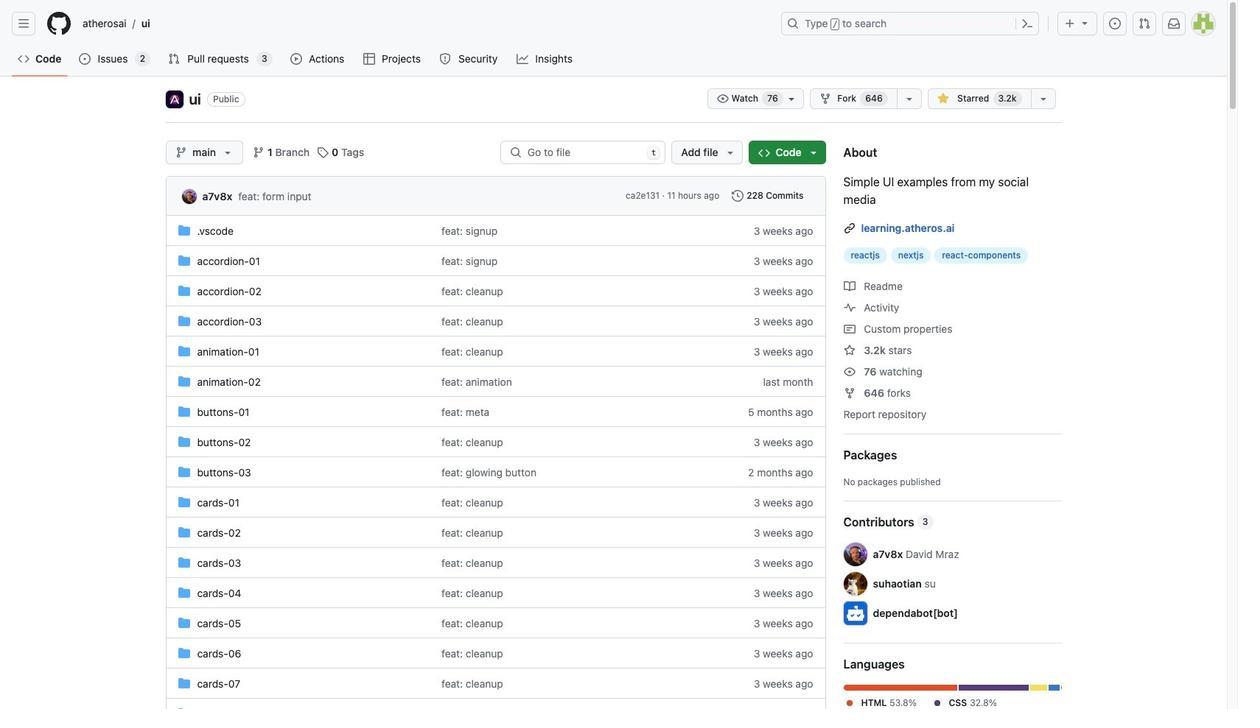 Task type: locate. For each thing, give the bounding box(es) containing it.
3 directory image from the top
[[178, 285, 190, 297]]

git pull request image left the notifications image
[[1139, 18, 1150, 29]]

2 directory image from the top
[[178, 255, 190, 267]]

1 vertical spatial eye image
[[843, 366, 855, 378]]

issue opened image
[[79, 53, 91, 65]]

eye image
[[717, 93, 729, 105], [843, 366, 855, 378]]

8 directory image from the top
[[178, 648, 190, 660]]

2 git branch image from the left
[[253, 147, 265, 158]]

1 horizontal spatial git pull request image
[[1139, 18, 1150, 29]]

0 vertical spatial eye image
[[717, 93, 729, 105]]

note image
[[843, 324, 855, 335]]

dot fill image
[[843, 698, 855, 710]]

0 horizontal spatial git branch image
[[175, 147, 187, 158]]

8 directory image from the top
[[178, 678, 190, 690]]

html 53.8 image
[[843, 685, 958, 691]]

triangle down image right plus icon
[[1079, 17, 1091, 29]]

directory image
[[178, 225, 190, 237], [178, 255, 190, 267], [178, 285, 190, 297], [178, 315, 190, 327], [178, 376, 190, 388], [178, 557, 190, 569], [178, 587, 190, 599], [178, 678, 190, 690], [178, 708, 190, 710]]

list
[[77, 12, 772, 35]]

plus image
[[1064, 18, 1076, 29]]

6 directory image from the top
[[178, 557, 190, 569]]

0 horizontal spatial triangle down image
[[222, 147, 234, 158]]

git pull request image up "owner avatar"
[[168, 53, 180, 65]]

tag image
[[317, 147, 329, 158]]

3 directory image from the top
[[178, 436, 190, 448]]

1 horizontal spatial git branch image
[[253, 147, 265, 158]]

5 directory image from the top
[[178, 376, 190, 388]]

issue opened image
[[1109, 18, 1121, 29]]

6 directory image from the top
[[178, 527, 190, 539]]

pulse image
[[843, 302, 855, 314]]

star image
[[843, 345, 855, 357]]

triangle down image up commits by a7v8x tooltip
[[222, 147, 234, 158]]

owner avatar image
[[165, 91, 183, 108]]

1 vertical spatial git pull request image
[[168, 53, 180, 65]]

git branch image up a7v8x icon
[[175, 147, 187, 158]]

css 32.8 image
[[959, 685, 1029, 691]]

1 directory image from the top
[[178, 225, 190, 237]]

triangle down image left code image at the top right of the page
[[724, 147, 736, 158]]

0 horizontal spatial git pull request image
[[168, 53, 180, 65]]

3173 users starred this repository element
[[993, 91, 1022, 106]]

triangle down image
[[807, 147, 819, 158]]

git pull request image
[[1139, 18, 1150, 29], [168, 53, 180, 65]]

directory image
[[178, 346, 190, 357], [178, 406, 190, 418], [178, 436, 190, 448], [178, 466, 190, 478], [178, 497, 190, 508], [178, 527, 190, 539], [178, 618, 190, 629], [178, 648, 190, 660]]

book image
[[843, 281, 855, 293]]

triangle down image
[[1079, 17, 1091, 29], [222, 147, 234, 158], [724, 147, 736, 158]]

homepage image
[[47, 12, 71, 35]]

see your forks of this repository image
[[903, 93, 915, 105]]

git branch image left tag image
[[253, 147, 265, 158]]

repo forked image
[[843, 388, 855, 399]]

code image
[[18, 53, 29, 65]]

add this repository to a list image
[[1037, 93, 1049, 105]]

0 vertical spatial git pull request image
[[1139, 18, 1150, 29]]

git branch image
[[175, 147, 187, 158], [253, 147, 265, 158]]

javascript 7.9 image
[[1030, 685, 1047, 691]]

star fill image
[[937, 93, 949, 105]]

5 directory image from the top
[[178, 497, 190, 508]]



Task type: vqa. For each thing, say whether or not it's contained in the screenshot.
the Pricing "Link"
no



Task type: describe. For each thing, give the bounding box(es) containing it.
2 directory image from the top
[[178, 406, 190, 418]]

7 directory image from the top
[[178, 587, 190, 599]]

@a7v8x image
[[843, 543, 867, 567]]

commits by a7v8x tooltip
[[202, 188, 232, 204]]

1 directory image from the top
[[178, 346, 190, 357]]

2 horizontal spatial triangle down image
[[1079, 17, 1091, 29]]

dot fill image
[[931, 698, 943, 710]]

repo forked image
[[820, 93, 831, 105]]

1 horizontal spatial triangle down image
[[724, 147, 736, 158]]

Go to file text field
[[527, 141, 641, 164]]

7 directory image from the top
[[178, 618, 190, 629]]

table image
[[363, 53, 375, 65]]

4 directory image from the top
[[178, 315, 190, 327]]

4 directory image from the top
[[178, 466, 190, 478]]

shield image
[[440, 53, 451, 65]]

typescript 5.4 image
[[1048, 685, 1060, 691]]

history image
[[732, 190, 744, 202]]

1 horizontal spatial eye image
[[843, 366, 855, 378]]

notifications image
[[1168, 18, 1180, 29]]

1 git branch image from the left
[[175, 147, 187, 158]]

graph image
[[516, 53, 528, 65]]

link image
[[843, 222, 855, 234]]

code image
[[758, 147, 770, 159]]

a7v8x image
[[182, 189, 196, 204]]

0 horizontal spatial eye image
[[717, 93, 729, 105]]

play image
[[290, 53, 302, 65]]

command palette image
[[1021, 18, 1033, 29]]

@suhaotian image
[[843, 573, 867, 596]]

git pull request image for issue opened icon
[[1139, 18, 1150, 29]]

@dependabot[bot] image
[[843, 602, 867, 626]]

9 directory image from the top
[[178, 708, 190, 710]]

search image
[[510, 147, 522, 158]]

git pull request image for issue opened image
[[168, 53, 180, 65]]



